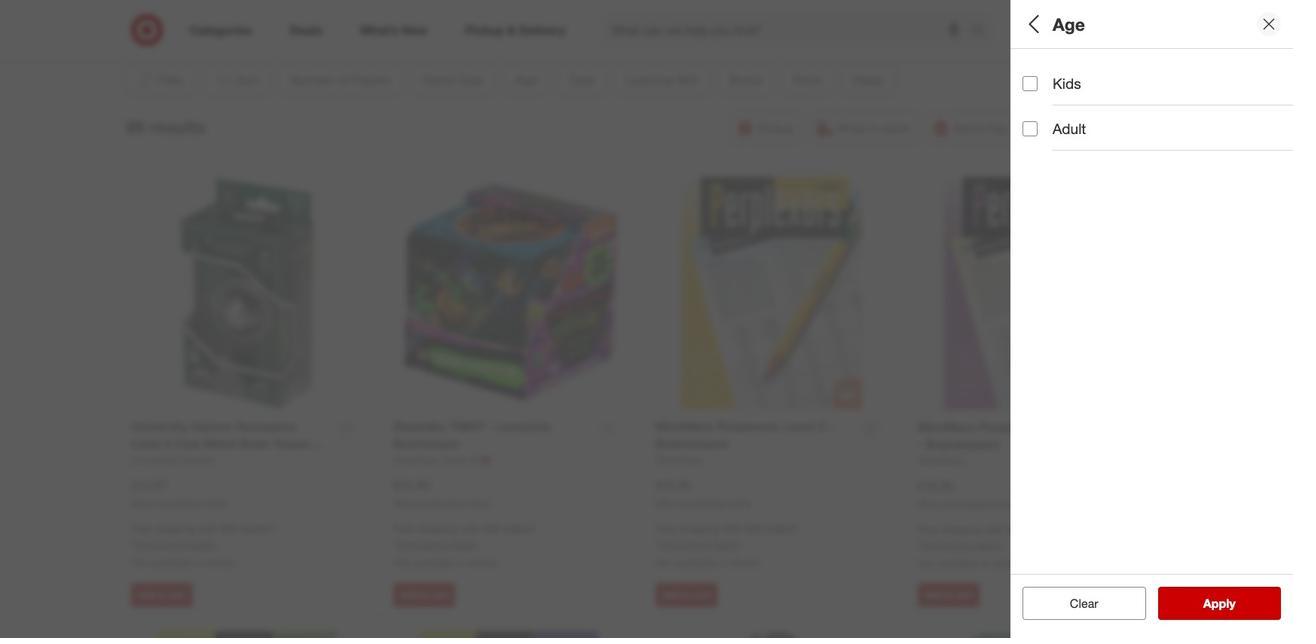 Task type: vqa. For each thing, say whether or not it's contained in the screenshot.
clear inside the "AGE" dialog
yes



Task type: locate. For each thing, give the bounding box(es) containing it.
all
[[1023, 13, 1044, 34]]

purchased inside $25.99 when purchased online
[[419, 498, 462, 509]]

game type classic games; creative games
[[1023, 112, 1175, 144]]

when
[[131, 498, 155, 509], [393, 498, 417, 509], [656, 498, 679, 509], [918, 499, 942, 510]]

1;
[[1023, 79, 1032, 91]]

clear for clear all
[[1063, 596, 1091, 611]]

1 horizontal spatial $16.95
[[918, 478, 954, 493]]

see results
[[1188, 596, 1252, 611]]

free shipping with $35 orders* * exclusions apply. not available in stores
[[131, 523, 275, 569], [393, 523, 537, 569], [656, 523, 799, 569], [918, 523, 1062, 570]]

shipping
[[155, 523, 195, 535], [417, 523, 458, 535], [680, 523, 720, 535], [942, 523, 982, 536]]

results for 99 results
[[150, 116, 206, 137]]

with
[[198, 523, 218, 535], [460, 523, 480, 535], [723, 523, 742, 535], [985, 523, 1005, 536]]

results right 'see'
[[1213, 596, 1252, 611]]

99 results
[[125, 116, 206, 137]]

*
[[131, 538, 135, 551], [393, 538, 397, 551], [656, 538, 659, 551], [918, 539, 922, 552]]

exclusions
[[135, 538, 185, 551], [397, 538, 448, 551], [659, 538, 710, 551], [922, 539, 972, 552]]

0 vertical spatial results
[[150, 116, 206, 137]]

0 horizontal spatial results
[[150, 116, 206, 137]]

1 horizontal spatial $16.95 when purchased online
[[918, 478, 1014, 510]]

apply.
[[188, 538, 217, 551], [451, 538, 479, 551], [713, 538, 741, 551], [975, 539, 1003, 552]]

clear inside clear button
[[1070, 596, 1099, 611]]

age
[[1053, 13, 1085, 34]]

results
[[150, 116, 206, 137], [1213, 596, 1252, 611]]

all filters
[[1023, 13, 1095, 34]]

1 horizontal spatial results
[[1213, 596, 1252, 611]]

$25.99 when purchased online
[[393, 478, 489, 509]]

Kids checkbox
[[1023, 76, 1038, 91]]

$14.87 when purchased online
[[131, 478, 227, 509]]

$35
[[221, 523, 238, 535], [483, 523, 500, 535], [745, 523, 762, 535], [1008, 523, 1024, 536]]

clear inside clear all button
[[1063, 596, 1091, 611]]

$25.99
[[393, 478, 430, 493]]

clear
[[1063, 596, 1091, 611], [1070, 596, 1099, 611]]

results inside see results button
[[1213, 596, 1252, 611]]

online
[[203, 498, 227, 509], [465, 498, 489, 509], [727, 498, 751, 509], [990, 499, 1014, 510]]

when inside $25.99 when purchased online
[[393, 498, 417, 509]]

adult
[[1053, 120, 1086, 137]]

purchased inside $14.87 when purchased online
[[157, 498, 200, 509]]

available
[[151, 556, 192, 569], [413, 556, 454, 569], [676, 556, 717, 569], [938, 557, 979, 570]]

$16.95 when purchased online
[[656, 478, 751, 509], [918, 478, 1014, 510]]

$16.95
[[656, 478, 692, 493], [918, 478, 954, 493]]

orders*
[[241, 523, 275, 535], [503, 523, 537, 535], [765, 523, 799, 535], [1027, 523, 1062, 536]]

in
[[195, 556, 203, 569], [457, 556, 465, 569], [719, 556, 728, 569], [982, 557, 990, 570]]

not
[[131, 556, 148, 569], [393, 556, 410, 569], [656, 556, 673, 569], [918, 557, 935, 570]]

1 vertical spatial results
[[1213, 596, 1252, 611]]

sponsored
[[1049, 36, 1093, 47]]

exclusions apply. button
[[135, 538, 217, 553], [397, 538, 479, 553], [659, 538, 741, 553], [922, 538, 1003, 553]]

stores
[[206, 556, 235, 569], [468, 556, 497, 569], [731, 556, 760, 569], [993, 557, 1022, 570]]

2 clear from the left
[[1070, 596, 1099, 611]]

search
[[965, 24, 1001, 39]]

results right 99
[[150, 116, 206, 137]]

see results button
[[1158, 587, 1281, 620]]

free
[[131, 523, 152, 535], [393, 523, 414, 535], [656, 523, 677, 535], [918, 523, 939, 536]]

kids
[[1053, 75, 1081, 92]]

players
[[1099, 59, 1149, 77]]

creative
[[1100, 131, 1139, 144]]

apply
[[1204, 596, 1236, 611]]

Adult checkbox
[[1023, 121, 1038, 136]]

purchased
[[157, 498, 200, 509], [419, 498, 462, 509], [682, 498, 725, 509], [944, 499, 987, 510]]

What can we help you find? suggestions appear below search field
[[603, 14, 975, 47]]

1 clear from the left
[[1063, 596, 1091, 611]]



Task type: describe. For each thing, give the bounding box(es) containing it.
2
[[1035, 79, 1040, 91]]

advertisement region
[[189, 0, 1093, 35]]

$14.87
[[131, 478, 167, 493]]

all
[[1094, 596, 1106, 611]]

age dialog
[[1011, 0, 1293, 638]]

all filters dialog
[[1011, 0, 1293, 638]]

game
[[1023, 112, 1063, 129]]

of
[[1081, 59, 1095, 77]]

online inside $14.87 when purchased online
[[203, 498, 227, 509]]

games
[[1141, 131, 1175, 144]]

99
[[125, 116, 145, 137]]

see
[[1188, 596, 1209, 611]]

clear button
[[1023, 587, 1146, 620]]

clear for clear
[[1070, 596, 1099, 611]]

number of players 1; 2
[[1023, 59, 1149, 91]]

results for see results
[[1213, 596, 1252, 611]]

when inside $14.87 when purchased online
[[131, 498, 155, 509]]

0 horizontal spatial $16.95 when purchased online
[[656, 478, 751, 509]]

apply button
[[1158, 587, 1281, 620]]

games;
[[1060, 131, 1097, 144]]

search button
[[965, 14, 1001, 50]]

clear all button
[[1023, 587, 1146, 620]]

number
[[1023, 59, 1077, 77]]

filters
[[1048, 13, 1095, 34]]

type
[[1067, 112, 1099, 129]]

online inside $25.99 when purchased online
[[465, 498, 489, 509]]

0 horizontal spatial $16.95
[[656, 478, 692, 493]]

classic
[[1023, 131, 1057, 144]]

clear all
[[1063, 596, 1106, 611]]



